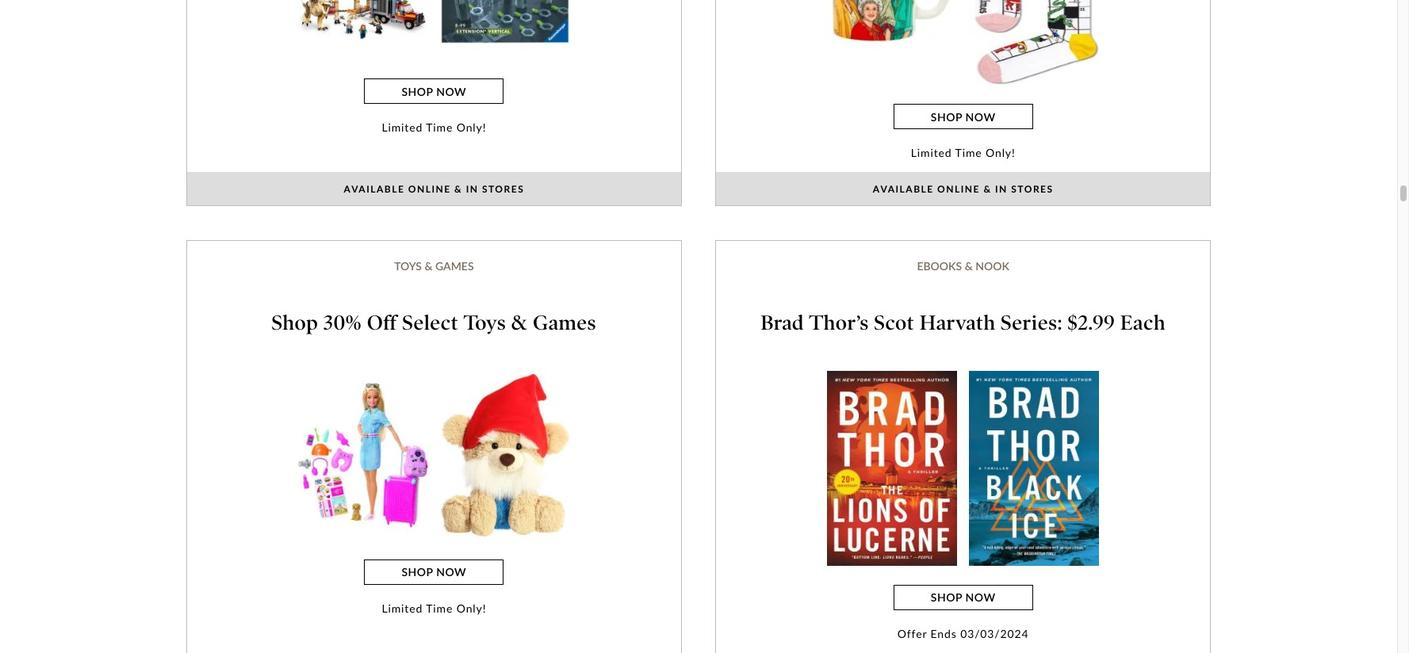 Task type: locate. For each thing, give the bounding box(es) containing it.
in
[[466, 183, 479, 195], [996, 183, 1008, 195]]

scot
[[875, 311, 915, 336]]

nook
[[976, 259, 1010, 273]]

0 horizontal spatial stores
[[482, 183, 525, 195]]

1 horizontal spatial available online & in stores
[[873, 183, 1054, 195]]

1 available from the left
[[344, 183, 405, 195]]

now
[[437, 85, 467, 98], [966, 110, 996, 123], [437, 566, 467, 579], [966, 591, 996, 605]]

limited time only!
[[382, 121, 487, 134], [911, 146, 1016, 160], [382, 602, 487, 615]]

available online & in stores
[[344, 183, 525, 195], [873, 183, 1054, 195]]

$2.99
[[1068, 311, 1116, 336]]

available online & in stores up toys & games on the left top of page
[[344, 183, 525, 195]]

1 online from the left
[[408, 183, 451, 195]]

0 horizontal spatial online
[[408, 183, 451, 195]]

0 vertical spatial limited time only!
[[382, 121, 487, 134]]

&
[[455, 183, 463, 195], [984, 183, 992, 195], [425, 259, 433, 273], [965, 259, 973, 273], [512, 311, 528, 336]]

brad
[[761, 311, 804, 336]]

offer ends 03/03/2024
[[898, 627, 1029, 641]]

0 horizontal spatial available
[[344, 183, 405, 195]]

1 horizontal spatial online
[[938, 183, 981, 195]]

harvath
[[920, 311, 996, 336]]

shop now link
[[364, 79, 504, 104], [894, 104, 1034, 129], [364, 560, 504, 585], [894, 585, 1034, 611]]

series:
[[1001, 311, 1063, 336]]

0 horizontal spatial in
[[466, 183, 479, 195]]

1 horizontal spatial available
[[873, 183, 934, 195]]

1 horizontal spatial stores
[[1012, 183, 1054, 195]]

available online & in stores up ebooks & nook on the right top of page
[[873, 183, 1054, 195]]

toys & games
[[394, 259, 474, 273]]

only!
[[457, 121, 487, 134], [986, 146, 1016, 160], [457, 602, 487, 615]]

product image image
[[298, 0, 428, 40], [440, 0, 570, 45], [828, 0, 958, 52], [970, 0, 1100, 85], [828, 371, 958, 566], [970, 371, 1100, 566], [440, 374, 570, 538], [298, 383, 428, 528]]

stores
[[482, 183, 525, 195], [1012, 183, 1054, 195]]

available
[[344, 183, 405, 195], [873, 183, 934, 195]]

1 vertical spatial limited time only!
[[911, 146, 1016, 160]]

shop now
[[402, 85, 467, 98], [931, 110, 996, 123], [402, 566, 467, 579], [931, 591, 996, 605]]

online up ebooks & nook on the right top of page
[[938, 183, 981, 195]]

time
[[426, 121, 453, 134], [956, 146, 983, 160], [426, 602, 453, 615]]

brad thor's scot harvath series: $2.99 each
[[761, 311, 1166, 336]]

0 vertical spatial limited
[[382, 121, 423, 134]]

2 online from the left
[[938, 183, 981, 195]]

03/03/2024
[[961, 627, 1029, 641]]

in up "games"
[[466, 183, 479, 195]]

games
[[533, 311, 597, 336]]

30%
[[324, 311, 362, 336]]

1 available online & in stores from the left
[[344, 183, 525, 195]]

in up nook
[[996, 183, 1008, 195]]

1 horizontal spatial in
[[996, 183, 1008, 195]]

online
[[408, 183, 451, 195], [938, 183, 981, 195]]

0 horizontal spatial available online & in stores
[[344, 183, 525, 195]]

0 vertical spatial time
[[426, 121, 453, 134]]

shop 30% off select toys & games
[[272, 311, 597, 336]]

limited
[[382, 121, 423, 134], [911, 146, 952, 160], [382, 602, 423, 615]]

online up toys & games on the left top of page
[[408, 183, 451, 195]]

2 available from the left
[[873, 183, 934, 195]]

shop
[[402, 85, 433, 98], [931, 110, 963, 123], [272, 311, 318, 336], [402, 566, 433, 579], [931, 591, 963, 605]]



Task type: describe. For each thing, give the bounding box(es) containing it.
2 available online & in stores from the left
[[873, 183, 1054, 195]]

1 in from the left
[[466, 183, 479, 195]]

2 vertical spatial only!
[[457, 602, 487, 615]]

select
[[402, 311, 459, 336]]

2 stores from the left
[[1012, 183, 1054, 195]]

thor's
[[810, 311, 869, 336]]

1 stores from the left
[[482, 183, 525, 195]]

1 vertical spatial time
[[956, 146, 983, 160]]

ends
[[931, 627, 957, 641]]

1 vertical spatial limited
[[911, 146, 952, 160]]

0 vertical spatial only!
[[457, 121, 487, 134]]

offer
[[898, 627, 928, 641]]

2 vertical spatial time
[[426, 602, 453, 615]]

toys
[[394, 259, 422, 273]]

games
[[436, 259, 474, 273]]

off
[[367, 311, 397, 336]]

2 vertical spatial limited time only!
[[382, 602, 487, 615]]

2 in from the left
[[996, 183, 1008, 195]]

1 vertical spatial only!
[[986, 146, 1016, 160]]

ebooks & nook
[[917, 259, 1010, 273]]

2 vertical spatial limited
[[382, 602, 423, 615]]

each
[[1121, 311, 1166, 336]]

ebooks
[[917, 259, 963, 273]]

toys
[[464, 311, 506, 336]]



Task type: vqa. For each thing, say whether or not it's contained in the screenshot.
the right the Donny
no



